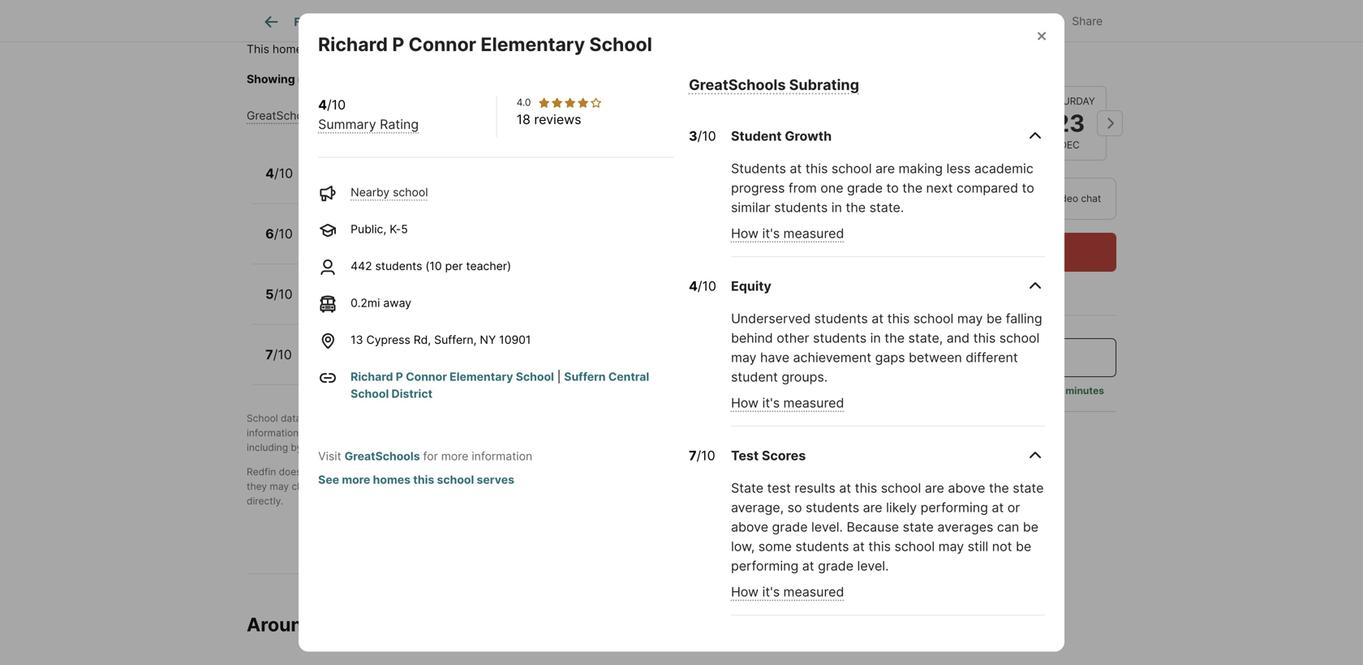 Task type: describe. For each thing, give the bounding box(es) containing it.
how it's measured for students
[[731, 226, 844, 241]]

• up 'public, k-5'
[[371, 176, 378, 190]]

0 horizontal spatial schools
[[430, 442, 465, 454]]

use
[[738, 413, 755, 425]]

how for state test results at this school are above the state average, so students are likely performing at or above grade level.  because state averages can be low, some students at this school may still not be performing at grade level.
[[731, 584, 759, 600]]

and down ,
[[424, 427, 441, 439]]

measured for grade
[[784, 584, 844, 600]]

be down can
[[1016, 539, 1032, 555]]

grade inside students at this school are making less academic progress from one grade to the next compared to similar students in the state.
[[847, 180, 883, 196]]

this down because
[[869, 539, 891, 555]]

greatschools summary rating
[[247, 109, 410, 123]]

a left first
[[369, 427, 375, 439]]

school left |
[[516, 370, 554, 384]]

greatschools up redfin does not endorse or guarantee this information.
[[345, 450, 420, 463]]

this up state,
[[888, 311, 910, 327]]

around
[[247, 614, 314, 636]]

student growth
[[731, 128, 832, 144]]

1 horizontal spatial performing
[[921, 500, 989, 516]]

school up showing nearby schools. please check the school district website to see all schools serving this home.
[[462, 42, 500, 56]]

results
[[795, 480, 836, 496]]

the down making
[[903, 180, 923, 196]]

4 for underserved students at this school may be falling behind other students in the state, and this school may have achievement gaps between different student groups.
[[689, 278, 698, 294]]

test
[[767, 480, 791, 496]]

person
[[932, 193, 965, 205]]

state
[[731, 480, 764, 496]]

this right away
[[422, 297, 442, 311]]

2.2mi
[[493, 358, 522, 371]]

school up the see
[[590, 33, 652, 56]]

nearby
[[298, 72, 337, 86]]

visiting
[[377, 442, 409, 454]]

this down test scores dropdown button
[[855, 480, 878, 496]]

• down 'public, k-5'
[[371, 237, 378, 250]]

student
[[731, 128, 782, 144]]

this up ask a question
[[974, 330, 996, 346]]

gaps
[[876, 350, 905, 366]]

school up likely
[[881, 480, 922, 496]]

are down "endorse"
[[348, 481, 363, 493]]

the inside "state test results at this school are above the state average, so students are likely performing at or above grade level.  because state averages can be low, some students at this school may still not be performing at grade level."
[[989, 480, 1010, 496]]

visit greatschools for more information
[[318, 450, 533, 463]]

/10 for underserved students at this school may be falling behind other students in the state, and this school may have achievement gaps between different student groups.
[[698, 278, 717, 294]]

connor for richard p connor elementary school |
[[406, 370, 447, 384]]

not inside "state test results at this school are above the state average, so students are likely performing at or above grade level.  because state averages can be low, some students at this school may still not be performing at grade level."
[[992, 539, 1013, 555]]

may down behind at the right
[[731, 350, 757, 366]]

4 for public, k-5 • nearby school • 0.2mi
[[266, 165, 274, 181]]

the inside guaranteed to be accurate. to verify school enrollment eligibility, contact the school district directly.
[[722, 481, 737, 493]]

greatschools up step,
[[372, 413, 433, 425]]

or inside the first step, and conduct their own investigation to determine their desired schools or school districts, including by contacting and visiting the schools themselves.
[[752, 427, 761, 439]]

districts,
[[797, 427, 836, 439]]

richard for richard p connor elementary school
[[318, 33, 388, 56]]

feed tab list
[[247, 0, 813, 41]]

achievement
[[793, 350, 872, 366]]

high
[[406, 340, 435, 356]]

low,
[[731, 539, 755, 555]]

• right nearby school link
[[462, 176, 468, 190]]

this right 'around'
[[319, 614, 353, 636]]

0.2mi away
[[351, 296, 412, 310]]

1 horizontal spatial above
[[948, 480, 986, 496]]

are up enrollment at the bottom left
[[626, 466, 640, 478]]

1 vertical spatial state
[[903, 519, 934, 535]]

school inside suffern senior high school public, 9-12 • serves this home • 2.2mi
[[438, 340, 482, 356]]

public, for public, k-5 • nearby school • 0.2mi
[[311, 176, 347, 190]]

ask
[[943, 350, 968, 366]]

0 vertical spatial serves
[[382, 297, 419, 311]]

information inside , a nonprofit organization. redfin recommends buyers and renters use greatschools information and ratings as a
[[247, 427, 299, 439]]

tour for tour in person
[[897, 193, 918, 205]]

school up '4.0'
[[483, 72, 519, 86]]

1 vertical spatial or
[[362, 466, 372, 478]]

guaranteed to be accurate. to verify school enrollment eligibility, contact the school district directly.
[[247, 481, 804, 507]]

nearby school
[[351, 185, 428, 199]]

how for students at this school are making less academic progress from one grade to the next compared to similar students in the state.
[[731, 226, 759, 241]]

greatschools down showing
[[247, 109, 319, 123]]

to inside school service boundaries are intended to be used as a reference only; they may change and are not
[[686, 466, 696, 478]]

determine
[[603, 427, 650, 439]]

7 for state test results at this school are above the state average, so students are likely performing at or above grade level.  because state averages can be low, some students at this school may still not be performing at grade level.
[[689, 448, 697, 464]]

richard p connor elementary school |
[[351, 370, 564, 384]]

• left the 2.2mi
[[483, 358, 490, 371]]

suffern for high
[[311, 340, 358, 356]]

public, inside suffern senior high school public, 9-12 • serves this home • 2.2mi
[[311, 358, 347, 371]]

this inside suffern senior high school public, 9-12 • serves this home • 2.2mi
[[427, 358, 447, 371]]

around this home
[[247, 614, 409, 636]]

within
[[318, 42, 350, 56]]

school up state,
[[914, 311, 954, 327]]

school down falling
[[1000, 330, 1040, 346]]

tour in person option
[[863, 178, 981, 220]]

1 vertical spatial level.
[[858, 558, 889, 574]]

school up montebello road school public, k-5 • nearby school • 1.1mi in the top left of the page
[[423, 176, 458, 190]]

senior
[[361, 340, 403, 356]]

1 vertical spatial more
[[342, 473, 370, 487]]

7 for public, 9-12 • serves this home • 2.2mi
[[266, 347, 273, 363]]

district inside guaranteed to be accurate. to verify school enrollment eligibility, contact the school district directly.
[[772, 481, 804, 493]]

they
[[247, 481, 267, 493]]

school inside montebello road school public, k-5 • nearby school • 1.1mi
[[421, 219, 465, 235]]

school down likely
[[895, 539, 935, 555]]

1 horizontal spatial district
[[503, 42, 544, 56]]

behind
[[731, 330, 773, 346]]

1 vertical spatial performing
[[731, 558, 799, 574]]

it's for have
[[763, 395, 780, 411]]

5 up montebello
[[361, 176, 368, 190]]

public, 6-8 • serves this home • 1.1mi
[[311, 297, 513, 311]]

schedule tour button
[[863, 233, 1117, 272]]

1 horizontal spatial suffern
[[374, 42, 415, 56]]

list box containing tour in person
[[863, 178, 1117, 220]]

0 vertical spatial suffern central school district link
[[374, 42, 544, 56]]

/10 inside "4 /10 summary rating"
[[327, 97, 346, 113]]

4 tab from the left
[[655, 2, 730, 41]]

state.
[[870, 200, 904, 215]]

school down for
[[437, 473, 474, 487]]

may up ask
[[958, 311, 983, 327]]

road
[[386, 219, 418, 235]]

this
[[247, 42, 269, 56]]

average,
[[731, 500, 784, 516]]

test scores
[[731, 448, 806, 464]]

students at this school are making less academic progress from one grade to the next compared to similar students in the state.
[[731, 161, 1035, 215]]

1 their from the left
[[484, 427, 505, 439]]

saturday
[[1045, 95, 1096, 107]]

enrollment
[[587, 481, 636, 493]]

schools.
[[339, 72, 386, 86]]

district inside suffern central school district
[[392, 387, 433, 401]]

9-
[[350, 358, 362, 371]]

state test results at this school are above the state average, so students are likely performing at or above grade level.  because state averages can be low, some students at this school may still not be performing at grade level.
[[731, 480, 1044, 574]]

0 vertical spatial level.
[[812, 519, 843, 535]]

12
[[362, 358, 374, 371]]

test
[[731, 448, 759, 464]]

information.
[[444, 466, 498, 478]]

0.2mi inside 'richard p connor elementary school' dialog
[[351, 296, 380, 310]]

growth
[[785, 128, 832, 144]]

guaranteed
[[384, 481, 436, 493]]

one
[[821, 180, 844, 196]]

be right can
[[1023, 519, 1039, 535]]

7 /10 for state test results at this school are above the state average, so students are likely performing at or above grade level.  because state averages can be low, some students at this school may still not be performing at grade level.
[[689, 448, 716, 464]]

school inside montebello road school public, k-5 • nearby school • 1.1mi
[[423, 237, 458, 250]]

this left home.
[[746, 72, 766, 86]]

a right ,
[[439, 413, 444, 425]]

to left the see
[[607, 72, 618, 86]]

because
[[847, 519, 899, 535]]

23
[[1055, 109, 1085, 137]]

and up the contacting
[[302, 427, 319, 439]]

by inside the first step, and conduct their own investigation to determine their desired schools or school districts, including by contacting and visiting the schools themselves.
[[291, 442, 302, 454]]

1 vertical spatial schools
[[714, 427, 749, 439]]

rating inside "4 /10 summary rating"
[[380, 116, 419, 132]]

home.
[[769, 72, 802, 86]]

school down service
[[554, 481, 584, 493]]

conduct
[[444, 427, 482, 439]]

to left 'via'
[[1022, 180, 1035, 196]]

greatschools up student
[[689, 76, 786, 94]]

elementary for richard p connor elementary school
[[481, 33, 585, 56]]

and up desired
[[683, 413, 700, 425]]

4 /10 for public, k-5 • nearby school • 0.2mi
[[266, 165, 293, 181]]

the left state.
[[846, 200, 866, 215]]

4 /10 summary rating
[[318, 97, 419, 132]]

• up per
[[462, 237, 468, 250]]

richard p connor elementary school link
[[351, 370, 554, 384]]

teacher)
[[466, 259, 511, 273]]

greatschools summary rating link
[[247, 109, 410, 123]]

1 vertical spatial 1.1mi
[[488, 297, 513, 311]]

3
[[689, 128, 698, 144]]

1 vertical spatial redfin
[[247, 466, 276, 478]]

how for underserved students at this school may be falling behind other students in the state, and this school may have achievement gaps between different student groups.
[[731, 395, 759, 411]]

7 /10 for public, 9-12 • serves this home • 2.2mi
[[266, 347, 292, 363]]

nonprofit
[[447, 413, 489, 425]]

measured for in
[[784, 226, 844, 241]]

5 inside 'richard p connor elementary school' dialog
[[401, 222, 408, 236]]

the right within
[[353, 42, 371, 56]]

provided
[[314, 413, 355, 425]]

showing nearby schools. please check the school district website to see all schools serving this home.
[[247, 72, 802, 86]]

tour in person
[[897, 193, 965, 205]]

and inside the underserved students at this school may be falling behind other students in the state, and this school may have achievement gaps between different student groups.
[[947, 330, 970, 346]]

school up road
[[393, 185, 428, 199]]

• up "ny" in the bottom of the page
[[478, 297, 485, 311]]

in inside the underserved students at this school may be falling behind other students in the state, and this school may have achievement gaps between different student groups.
[[871, 330, 881, 346]]

/10 for public, k-5 • nearby school • 0.2mi
[[274, 165, 293, 181]]

summary inside "4 /10 summary rating"
[[318, 116, 376, 132]]

3 tab from the left
[[532, 2, 655, 41]]

• right '12'
[[378, 358, 384, 371]]

falling
[[1006, 311, 1043, 327]]

including
[[247, 442, 288, 454]]

are up because
[[863, 500, 883, 516]]

public, k-5 • nearby school • 0.2mi
[[311, 176, 501, 190]]

equity button
[[731, 264, 1045, 309]]

2 tab from the left
[[417, 2, 532, 41]]

via
[[1038, 193, 1051, 205]]

rating 4.0 out of 5 element
[[538, 96, 603, 109]]

may inside "state test results at this school are above the state average, so students are likely performing at or above grade level.  because state averages can be low, some students at this school may still not be performing at grade level."
[[939, 539, 964, 555]]

from
[[789, 180, 817, 196]]

is for within
[[306, 42, 314, 56]]

offer
[[1001, 427, 1032, 443]]

investigation
[[530, 427, 589, 439]]

, a nonprofit organization. redfin recommends buyers and renters use greatschools information and ratings as a
[[247, 413, 819, 439]]

underserved students at this school may be falling behind other students in the state, and this school may have achievement gaps between different student groups.
[[731, 311, 1043, 385]]

and inside school service boundaries are intended to be used as a reference only; they may change and are not
[[328, 481, 346, 493]]

are up averages
[[925, 480, 945, 496]]

accurate.
[[466, 481, 509, 493]]

step,
[[398, 427, 421, 439]]

see more homes this school serves
[[318, 473, 515, 487]]

used
[[713, 466, 735, 478]]

richard p connor elementary school dialog
[[299, 13, 1065, 666]]

start
[[948, 427, 980, 443]]

or inside "state test results at this school are above the state average, so students are likely performing at or above grade level.  because state averages can be low, some students at this school may still not be performing at grade level."
[[1008, 500, 1020, 516]]

for
[[423, 450, 438, 463]]

and up redfin does not endorse or guarantee this information.
[[357, 442, 374, 454]]

connor for richard p connor elementary school
[[409, 33, 477, 56]]

nearby up road
[[381, 176, 420, 190]]

verify
[[525, 481, 551, 493]]

progress
[[731, 180, 785, 196]]

themselves.
[[468, 442, 523, 454]]

academic
[[975, 161, 1034, 176]]

5 tab from the left
[[730, 2, 800, 41]]

see more homes this school serves link
[[318, 473, 515, 487]]

see
[[318, 473, 339, 487]]

share
[[1072, 14, 1103, 28]]

0 horizontal spatial district
[[522, 72, 559, 86]]

the right check
[[462, 72, 480, 86]]



Task type: locate. For each thing, give the bounding box(es) containing it.
1 vertical spatial district
[[392, 387, 433, 401]]

the down step,
[[412, 442, 427, 454]]

/10 up 5 /10
[[274, 226, 293, 242]]

measured for achievement
[[784, 395, 844, 411]]

is for provided
[[304, 413, 312, 425]]

tour for tour via video chat
[[1014, 193, 1035, 205]]

suffern central school district link up organization.
[[351, 370, 650, 401]]

2 how from the top
[[731, 395, 759, 411]]

2 their from the left
[[653, 427, 674, 439]]

0 vertical spatial redfin
[[554, 413, 583, 425]]

still
[[968, 539, 989, 555]]

service
[[535, 466, 569, 478]]

0 horizontal spatial not
[[304, 466, 319, 478]]

p for richard p connor elementary school |
[[396, 370, 403, 384]]

/10 down 5 /10
[[273, 347, 292, 363]]

question
[[981, 350, 1036, 366]]

schedule tour
[[946, 244, 1034, 260]]

scores
[[762, 448, 806, 464]]

0 vertical spatial central
[[418, 42, 459, 56]]

school up the (10
[[423, 237, 458, 250]]

5 inside montebello road school public, k-5 • nearby school • 1.1mi
[[361, 237, 368, 250]]

be inside guaranteed to be accurate. to verify school enrollment eligibility, contact the school district directly.
[[451, 481, 463, 493]]

richard p connor elementary school
[[318, 33, 652, 56]]

suffern inside suffern central school district
[[564, 370, 606, 384]]

2 vertical spatial k-
[[350, 237, 361, 250]]

2 it's from the top
[[763, 395, 780, 411]]

1 vertical spatial p
[[396, 370, 403, 384]]

4 /10 for underserved students at this school may be falling behind other students in the state, and this school may have achievement gaps between different student groups.
[[689, 278, 717, 294]]

1 tour from the left
[[897, 193, 918, 205]]

nearby up 'public, k-5'
[[351, 185, 390, 199]]

only;
[[806, 466, 828, 478]]

4 /10 left equity
[[689, 278, 717, 294]]

public, up montebello
[[311, 176, 347, 190]]

nearby inside montebello road school public, k-5 • nearby school • 1.1mi
[[381, 237, 420, 250]]

is
[[306, 42, 314, 56], [304, 413, 312, 425]]

how down the low,
[[731, 584, 759, 600]]

greatschools inside , a nonprofit organization. redfin recommends buyers and renters use greatschools information and ratings as a
[[757, 413, 819, 425]]

as down test
[[738, 466, 749, 478]]

it's down some
[[763, 584, 780, 600]]

0 horizontal spatial 0.2mi
[[351, 296, 380, 310]]

the up can
[[989, 480, 1010, 496]]

4 up 6
[[266, 165, 274, 181]]

how it's measured down the similar
[[731, 226, 844, 241]]

school up average,
[[739, 481, 770, 493]]

public, for public, 6-8 • serves this home • 1.1mi
[[311, 297, 347, 311]]

0 vertical spatial is
[[306, 42, 314, 56]]

suffern senior high school public, 9-12 • serves this home • 2.2mi
[[311, 340, 522, 371]]

may inside school service boundaries are intended to be used as a reference only; they may change and are not
[[270, 481, 289, 493]]

this down visit greatschools for more information
[[413, 473, 434, 487]]

start an offer
[[948, 427, 1032, 443]]

0 horizontal spatial performing
[[731, 558, 799, 574]]

1 measured from the top
[[784, 226, 844, 241]]

2 vertical spatial not
[[992, 539, 1013, 555]]

home inside suffern senior high school public, 9-12 • serves this home • 2.2mi
[[450, 358, 480, 371]]

•
[[371, 176, 378, 190], [462, 176, 468, 190], [371, 237, 378, 250], [462, 237, 468, 250], [372, 297, 379, 311], [478, 297, 485, 311], [378, 358, 384, 371], [483, 358, 490, 371]]

how it's measured link for students
[[731, 226, 844, 241]]

0 vertical spatial p
[[392, 33, 404, 56]]

1 how it's measured from the top
[[731, 226, 844, 241]]

1 vertical spatial 4 /10
[[689, 278, 717, 294]]

public, down montebello
[[311, 237, 347, 250]]

how it's measured for have
[[731, 395, 844, 411]]

serves inside suffern senior high school public, 9-12 • serves this home • 2.2mi
[[387, 358, 424, 371]]

this inside students at this school are making less academic progress from one grade to the next compared to similar students in the state.
[[806, 161, 828, 176]]

this down for
[[424, 466, 441, 478]]

how it's measured link for above
[[731, 584, 844, 600]]

this home is within the suffern central school district .
[[247, 42, 547, 56]]

1 horizontal spatial their
[[653, 427, 674, 439]]

or
[[981, 308, 999, 323]]

1 vertical spatial central
[[609, 370, 650, 384]]

2 vertical spatial how
[[731, 584, 759, 600]]

organization.
[[492, 413, 551, 425]]

public, inside 'richard p connor elementary school' dialog
[[351, 222, 387, 236]]

10901
[[499, 333, 531, 347]]

2 vertical spatial it's
[[763, 584, 780, 600]]

or up can
[[1008, 500, 1020, 516]]

above up averages
[[948, 480, 986, 496]]

tour via video chat option
[[981, 178, 1117, 220]]

serves down high
[[387, 358, 424, 371]]

1 vertical spatial k-
[[390, 222, 401, 236]]

0 vertical spatial as
[[356, 427, 367, 439]]

p for richard p connor elementary school
[[392, 33, 404, 56]]

district down suffern senior high school public, 9-12 • serves this home • 2.2mi
[[392, 387, 433, 401]]

1 horizontal spatial state
[[1013, 480, 1044, 496]]

1 vertical spatial suffern
[[311, 340, 358, 356]]

in
[[921, 193, 929, 205], [832, 200, 842, 215], [871, 330, 881, 346]]

suffern
[[374, 42, 415, 56], [311, 340, 358, 356], [564, 370, 606, 384]]

central inside suffern central school district
[[609, 370, 650, 384]]

0 vertical spatial k-
[[350, 176, 361, 190]]

grade down so
[[772, 519, 808, 535]]

0 vertical spatial 0.2mi
[[471, 176, 501, 190]]

0 vertical spatial suffern
[[374, 42, 415, 56]]

1 how from the top
[[731, 226, 759, 241]]

it's for students
[[763, 226, 780, 241]]

2 how it's measured link from the top
[[731, 395, 844, 411]]

nearby school link
[[351, 185, 428, 199]]

1 vertical spatial how it's measured link
[[731, 395, 844, 411]]

1 vertical spatial elementary
[[450, 370, 513, 384]]

3 how it's measured link from the top
[[731, 584, 844, 600]]

0 vertical spatial grade
[[847, 180, 883, 196]]

cypress
[[366, 333, 411, 347]]

1 tab from the left
[[336, 2, 417, 41]]

ask a question button
[[863, 338, 1117, 377]]

or down use
[[752, 427, 761, 439]]

redfin up investigation
[[554, 413, 583, 425]]

1 horizontal spatial 4
[[318, 97, 327, 113]]

is right data
[[304, 413, 312, 425]]

k- inside montebello road school public, k-5 • nearby school • 1.1mi
[[350, 237, 361, 250]]

so
[[788, 500, 802, 516]]

18
[[517, 112, 531, 127]]

elementary
[[481, 33, 585, 56], [450, 370, 513, 384]]

reference
[[760, 466, 804, 478]]

None button
[[873, 85, 946, 162], [953, 86, 1027, 161], [1033, 86, 1107, 161], [873, 85, 946, 162], [953, 86, 1027, 161], [1033, 86, 1107, 161]]

in left the person
[[921, 193, 929, 205]]

visit
[[318, 450, 341, 463]]

2 vertical spatial suffern
[[564, 370, 606, 384]]

guarantee
[[375, 466, 421, 478]]

7 /10 down 5 /10
[[266, 347, 292, 363]]

in inside students at this school are making less academic progress from one grade to the next compared to similar students in the state.
[[832, 200, 842, 215]]

2 horizontal spatial suffern
[[564, 370, 606, 384]]

1 vertical spatial information
[[472, 450, 533, 463]]

1 vertical spatial 7 /10
[[689, 448, 716, 464]]

desired
[[676, 427, 711, 439]]

a up state
[[751, 466, 757, 478]]

2 horizontal spatial in
[[921, 193, 929, 205]]

2 horizontal spatial or
[[1008, 500, 1020, 516]]

greatschools subrating
[[689, 76, 860, 94]]

school up the one on the top right of page
[[832, 161, 872, 176]]

richard p connor elementary school element
[[318, 13, 672, 56]]

tour left 'via'
[[1014, 193, 1035, 205]]

redfin inside , a nonprofit organization. redfin recommends buyers and renters use greatschools information and ratings as a
[[554, 413, 583, 425]]

0 horizontal spatial 4
[[266, 165, 274, 181]]

a inside school service boundaries are intended to be used as a reference only; they may change and are not
[[751, 466, 757, 478]]

a inside ask a question "button"
[[971, 350, 978, 366]]

list box
[[863, 178, 1117, 220]]

nearby down road
[[381, 237, 420, 250]]

school inside school service boundaries are intended to be used as a reference only; they may change and are not
[[501, 466, 532, 478]]

how it's measured
[[731, 226, 844, 241], [731, 395, 844, 411], [731, 584, 844, 600]]

state up can
[[1013, 480, 1044, 496]]

school down '12'
[[351, 387, 389, 401]]

0 horizontal spatial information
[[247, 427, 299, 439]]

1 horizontal spatial schools
[[659, 72, 700, 86]]

0 horizontal spatial 7
[[266, 347, 273, 363]]

public, inside montebello road school public, k-5 • nearby school • 1.1mi
[[311, 237, 347, 250]]

2 vertical spatial grade
[[818, 558, 854, 574]]

2 horizontal spatial not
[[992, 539, 1013, 555]]

tour down making
[[897, 193, 918, 205]]

0 horizontal spatial 7 /10
[[266, 347, 292, 363]]

0 vertical spatial by
[[358, 413, 369, 425]]

grade
[[847, 180, 883, 196], [772, 519, 808, 535], [818, 558, 854, 574]]

1 vertical spatial how
[[731, 395, 759, 411]]

1 horizontal spatial redfin
[[554, 413, 583, 425]]

connor up check
[[409, 33, 477, 56]]

/10 up "used" at the right of the page
[[697, 448, 716, 464]]

1 it's from the top
[[763, 226, 780, 241]]

or
[[752, 427, 761, 439], [362, 466, 372, 478], [1008, 500, 1020, 516]]

elementary up showing nearby schools. please check the school district website to see all schools serving this home.
[[481, 33, 585, 56]]

3 measured from the top
[[784, 584, 844, 600]]

0 vertical spatial it's
[[763, 226, 780, 241]]

1 horizontal spatial 7
[[689, 448, 697, 464]]

2 vertical spatial measured
[[784, 584, 844, 600]]

0 horizontal spatial above
[[731, 519, 769, 535]]

feed link
[[262, 12, 321, 32]]

in inside option
[[921, 193, 929, 205]]

0 vertical spatial above
[[948, 480, 986, 496]]

the inside the underserved students at this school may be falling behind other students in the state, and this school may have achievement gaps between different student groups.
[[885, 330, 905, 346]]

endorse
[[322, 466, 360, 478]]

7 /10 inside 'richard p connor elementary school' dialog
[[689, 448, 716, 464]]

0 vertical spatial state
[[1013, 480, 1044, 496]]

1 vertical spatial grade
[[772, 519, 808, 535]]

between
[[909, 350, 962, 366]]

student growth button
[[731, 114, 1045, 159]]

test scores button
[[731, 433, 1045, 479]]

tour
[[897, 193, 918, 205], [1014, 193, 1035, 205]]

intended
[[643, 466, 684, 478]]

0 horizontal spatial in
[[832, 200, 842, 215]]

5 down 6
[[266, 286, 274, 302]]

richard down senior
[[351, 370, 393, 384]]

tab
[[336, 2, 417, 41], [417, 2, 532, 41], [532, 2, 655, 41], [655, 2, 730, 41], [730, 2, 800, 41]]

1 vertical spatial 0.2mi
[[351, 296, 380, 310]]

k- down nearby school link
[[390, 222, 401, 236]]

• right 8
[[372, 297, 379, 311]]

1 horizontal spatial by
[[358, 413, 369, 425]]

school left data
[[247, 413, 278, 425]]

next image
[[1097, 110, 1123, 136]]

to up state.
[[887, 180, 899, 196]]

students
[[774, 200, 828, 215], [375, 259, 422, 273], [815, 311, 868, 327], [813, 330, 867, 346], [806, 500, 860, 516], [796, 539, 849, 555]]

does
[[279, 466, 302, 478]]

be up contact
[[698, 466, 710, 478]]

1 vertical spatial it's
[[763, 395, 780, 411]]

4 left equity
[[689, 278, 698, 294]]

elementary down "ny" in the bottom of the page
[[450, 370, 513, 384]]

in up 'gaps'
[[871, 330, 881, 346]]

0 horizontal spatial as
[[356, 427, 367, 439]]

13
[[351, 333, 363, 347]]

0 vertical spatial 4 /10
[[266, 165, 293, 181]]

school up the richard p connor elementary school |
[[438, 340, 482, 356]]

serves
[[477, 473, 515, 487]]

0 horizontal spatial more
[[342, 473, 370, 487]]

at inside the underserved students at this school may be falling behind other students in the state, and this school may have achievement gaps between different student groups.
[[872, 311, 884, 327]]

7 /10 down desired
[[689, 448, 716, 464]]

4 down "nearby"
[[318, 97, 327, 113]]

state,
[[909, 330, 943, 346]]

school inside students at this school are making less academic progress from one grade to the next compared to similar students in the state.
[[832, 161, 872, 176]]

3 it's from the top
[[763, 584, 780, 600]]

k- for public, k-5 • nearby school • 0.2mi
[[350, 176, 361, 190]]

redfin does not endorse or guarantee this information.
[[247, 466, 498, 478]]

2 how it's measured from the top
[[731, 395, 844, 411]]

other
[[777, 330, 810, 346]]

0 vertical spatial schools
[[659, 72, 700, 86]]

may down does
[[270, 481, 289, 493]]

13 cypress rd, suffern, ny 10901
[[351, 333, 531, 347]]

1 horizontal spatial more
[[441, 450, 469, 463]]

0 vertical spatial richard
[[318, 33, 388, 56]]

0 horizontal spatial redfin
[[247, 466, 276, 478]]

1 vertical spatial above
[[731, 519, 769, 535]]

elementary for richard p connor elementary school |
[[450, 370, 513, 384]]

1 horizontal spatial tour
[[1014, 193, 1035, 205]]

/10 down "nearby"
[[327, 97, 346, 113]]

suffern for school
[[564, 370, 606, 384]]

2 horizontal spatial 4
[[689, 278, 698, 294]]

1 horizontal spatial central
[[609, 370, 650, 384]]

1 horizontal spatial not
[[366, 481, 381, 493]]

1 vertical spatial serves
[[387, 358, 424, 371]]

7 /10
[[266, 347, 292, 363], [689, 448, 716, 464]]

own
[[508, 427, 527, 439]]

1 horizontal spatial district
[[772, 481, 804, 493]]

are inside students at this school are making less academic progress from one grade to the next compared to similar students in the state.
[[876, 161, 895, 176]]

5
[[361, 176, 368, 190], [401, 222, 408, 236], [361, 237, 368, 250], [266, 286, 274, 302]]

2 vertical spatial or
[[1008, 500, 1020, 516]]

richard for richard p connor elementary school |
[[351, 370, 393, 384]]

0 vertical spatial how
[[731, 226, 759, 241]]

7 inside 'richard p connor elementary school' dialog
[[689, 448, 697, 464]]

1 how it's measured link from the top
[[731, 226, 844, 241]]

not inside school service boundaries are intended to be used as a reference only; they may change and are not
[[366, 481, 381, 493]]

grade up state.
[[847, 180, 883, 196]]

as inside , a nonprofit organization. redfin recommends buyers and renters use greatschools information and ratings as a
[[356, 427, 367, 439]]

redfin up they
[[247, 466, 276, 478]]

,
[[433, 413, 436, 425]]

all
[[644, 72, 656, 86]]

it's for above
[[763, 584, 780, 600]]

how
[[731, 226, 759, 241], [731, 395, 759, 411], [731, 584, 759, 600]]

how it's measured link down the similar
[[731, 226, 844, 241]]

away
[[383, 296, 412, 310]]

as right ratings
[[356, 427, 367, 439]]

1 horizontal spatial 7 /10
[[689, 448, 716, 464]]

2 measured from the top
[[784, 395, 844, 411]]

7 down desired
[[689, 448, 697, 464]]

the
[[353, 42, 371, 56], [462, 72, 480, 86], [903, 180, 923, 196], [846, 200, 866, 215], [885, 330, 905, 346], [412, 442, 427, 454], [989, 480, 1010, 496], [722, 481, 737, 493]]

nearby inside 'richard p connor elementary school' dialog
[[351, 185, 390, 199]]

and
[[947, 330, 970, 346], [683, 413, 700, 425], [302, 427, 319, 439], [424, 427, 441, 439], [357, 442, 374, 454], [328, 481, 346, 493]]

1.1mi inside montebello road school public, k-5 • nearby school • 1.1mi
[[471, 237, 496, 250]]

public, for public, k-5
[[351, 222, 387, 236]]

1 vertical spatial 7
[[689, 448, 697, 464]]

compared
[[957, 180, 1019, 196]]

above
[[948, 480, 986, 496], [731, 519, 769, 535]]

can
[[997, 519, 1020, 535]]

5 down 'public, k-5'
[[361, 237, 368, 250]]

minutes
[[1066, 385, 1105, 397]]

not down can
[[992, 539, 1013, 555]]

reviews
[[534, 112, 582, 127]]

0 horizontal spatial their
[[484, 427, 505, 439]]

8
[[362, 297, 369, 311]]

/10 left student
[[698, 128, 716, 144]]

tour inside tour via video chat option
[[1014, 193, 1035, 205]]

/10 for public, 9-12 • serves this home • 2.2mi
[[273, 347, 292, 363]]

how it's measured for above
[[731, 584, 844, 600]]

1 horizontal spatial or
[[752, 427, 761, 439]]

how it's measured link for have
[[731, 395, 844, 411]]

0 vertical spatial 7
[[266, 347, 273, 363]]

3 how it's measured from the top
[[731, 584, 844, 600]]

to down "information."
[[439, 481, 448, 493]]

0 vertical spatial not
[[304, 466, 319, 478]]

and up ask
[[947, 330, 970, 346]]

be down "information."
[[451, 481, 463, 493]]

measured
[[784, 226, 844, 241], [784, 395, 844, 411], [784, 584, 844, 600]]

be inside school service boundaries are intended to be used as a reference only; they may change and are not
[[698, 466, 710, 478]]

be left falling
[[987, 311, 1003, 327]]

school inside the first step, and conduct their own investigation to determine their desired schools or school districts, including by contacting and visiting the schools themselves.
[[764, 427, 794, 439]]

tour inside tour in person option
[[897, 193, 918, 205]]

may down averages
[[939, 539, 964, 555]]

0 vertical spatial performing
[[921, 500, 989, 516]]

0 vertical spatial measured
[[784, 226, 844, 241]]

0 horizontal spatial central
[[418, 42, 459, 56]]

suffern inside suffern senior high school public, 9-12 • serves this home • 2.2mi
[[311, 340, 358, 356]]

3 /10
[[689, 128, 716, 144]]

0 vertical spatial elementary
[[481, 33, 585, 56]]

suffern central school district link up check
[[374, 42, 544, 56]]

students inside students at this school are making less academic progress from one grade to the next compared to similar students in the state.
[[774, 200, 828, 215]]

6
[[266, 226, 274, 242]]

school up scores on the right bottom of page
[[764, 427, 794, 439]]

3 how from the top
[[731, 584, 759, 600]]

4 /10 inside 'richard p connor elementary school' dialog
[[689, 278, 717, 294]]

information up including
[[247, 427, 299, 439]]

subrating
[[789, 76, 860, 94]]

at inside students at this school are making less academic progress from one grade to the next compared to similar students in the state.
[[790, 161, 802, 176]]

to inside the first step, and conduct their own investigation to determine their desired schools or school districts, including by contacting and visiting the schools themselves.
[[591, 427, 601, 439]]

4 inside "4 /10 summary rating"
[[318, 97, 327, 113]]

442
[[351, 259, 372, 273]]

not down redfin does not endorse or guarantee this information.
[[366, 481, 381, 493]]

4
[[318, 97, 327, 113], [266, 165, 274, 181], [689, 278, 698, 294]]

0 vertical spatial 1.1mi
[[471, 237, 496, 250]]

be inside the underserved students at this school may be falling behind other students in the state, and this school may have achievement gaps between different student groups.
[[987, 311, 1003, 327]]

the inside the first step, and conduct their own investigation to determine their desired schools or school districts, including by contacting and visiting the schools themselves.
[[412, 442, 427, 454]]

1 vertical spatial is
[[304, 413, 312, 425]]

more right see
[[342, 473, 370, 487]]

schools down renters
[[714, 427, 749, 439]]

central
[[418, 42, 459, 56], [609, 370, 650, 384]]

performing
[[921, 500, 989, 516], [731, 558, 799, 574]]

2 tour from the left
[[1014, 193, 1035, 205]]

ny
[[480, 333, 496, 347]]

0 vertical spatial district
[[522, 72, 559, 86]]

level. down 'results'
[[812, 519, 843, 535]]

contacting
[[305, 442, 354, 454]]

school inside suffern central school district
[[351, 387, 389, 401]]

to inside guaranteed to be accurate. to verify school enrollment eligibility, contact the school district directly.
[[439, 481, 448, 493]]

showing
[[247, 72, 295, 86]]

in down the one on the top right of page
[[832, 200, 842, 215]]

/10 up 6 /10
[[274, 165, 293, 181]]

0 horizontal spatial level.
[[812, 519, 843, 535]]

1 horizontal spatial 0.2mi
[[471, 176, 501, 190]]

video
[[1053, 193, 1079, 205]]

similar
[[731, 200, 771, 215]]

above up the low,
[[731, 519, 769, 535]]

0 vertical spatial more
[[441, 450, 469, 463]]

/10 for students at this school are making less academic progress from one grade to the next compared to similar students in the state.
[[698, 128, 716, 144]]

buyers
[[649, 413, 680, 425]]

2 vertical spatial schools
[[430, 442, 465, 454]]

/10 for state test results at this school are above the state average, so students are likely performing at or above grade level.  because state averages can be low, some students at this school may still not be performing at grade level.
[[697, 448, 716, 464]]

as inside school service boundaries are intended to be used as a reference only; they may change and are not
[[738, 466, 749, 478]]

information
[[247, 427, 299, 439], [472, 450, 533, 463]]

/10 for public, 6-8 • serves this home • 1.1mi
[[274, 286, 293, 302]]

tab up .
[[532, 2, 655, 41]]

1 vertical spatial district
[[772, 481, 804, 493]]

information inside 'richard p connor elementary school' dialog
[[472, 450, 533, 463]]

0 vertical spatial or
[[752, 427, 761, 439]]

k- inside 'richard p connor elementary school' dialog
[[390, 222, 401, 236]]

it's down the similar
[[763, 226, 780, 241]]

1 horizontal spatial in
[[871, 330, 881, 346]]

central up check
[[418, 42, 459, 56]]

5 /10
[[266, 286, 293, 302]]

1 vertical spatial suffern central school district link
[[351, 370, 650, 401]]

central up recommends at the bottom left of the page
[[609, 370, 650, 384]]

k- for public, k-5
[[390, 222, 401, 236]]



Task type: vqa. For each thing, say whether or not it's contained in the screenshot.
the Suffern to the right
yes



